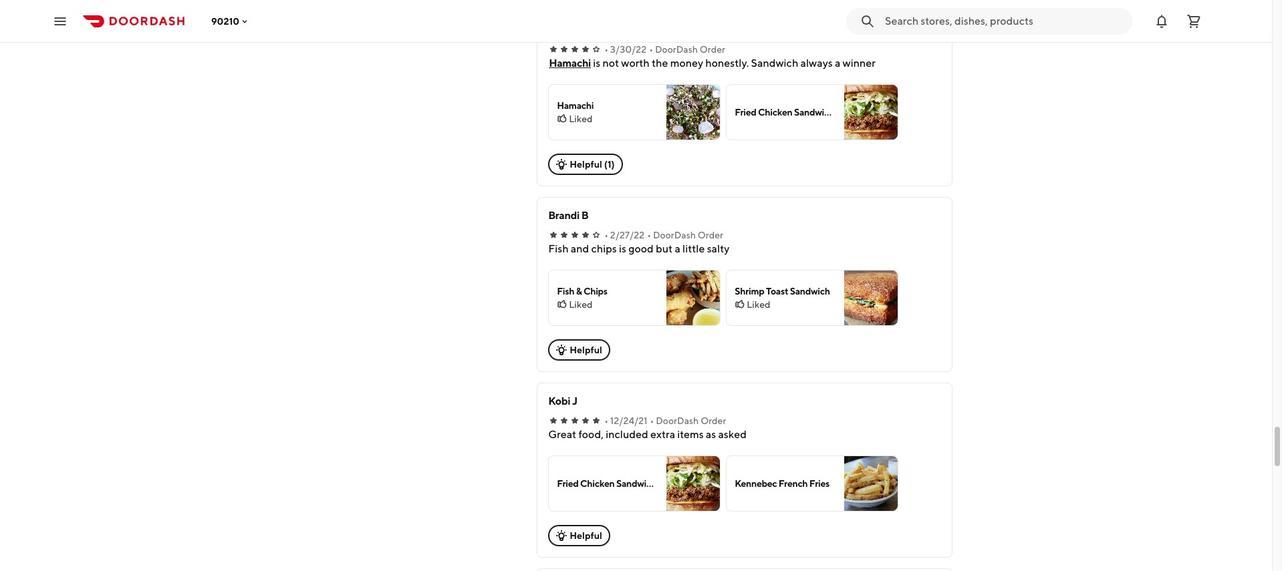 Task type: vqa. For each thing, say whether or not it's contained in the screenshot.
$​0 corresponding to Honey
no



Task type: locate. For each thing, give the bounding box(es) containing it.
1 vertical spatial doordash
[[653, 230, 696, 241]]

1 vertical spatial chicken
[[581, 479, 615, 490]]

1 vertical spatial helpful
[[570, 345, 603, 356]]

liked
[[569, 114, 593, 124], [569, 300, 593, 310], [747, 300, 771, 310]]

1 horizontal spatial chicken
[[759, 107, 793, 118]]

fried
[[735, 107, 757, 118], [557, 479, 579, 490]]

0 horizontal spatial fried chicken sandwich image
[[667, 457, 720, 512]]

2 vertical spatial sandwich
[[617, 479, 657, 490]]

kobi
[[549, 395, 571, 408]]

liked up helpful (1) button
[[569, 114, 593, 124]]

1 helpful from the top
[[570, 159, 603, 170]]

1 vertical spatial fried
[[557, 479, 579, 490]]

liked down fish & chips
[[569, 300, 593, 310]]

sandwich for topmost the 'fried chicken sandwich' image
[[794, 107, 835, 118]]

0 vertical spatial order
[[700, 44, 726, 55]]

notification bell image
[[1154, 13, 1170, 29]]

liked for fish & chips
[[569, 300, 593, 310]]

fried chicken sandwich button
[[726, 84, 899, 140], [549, 456, 721, 512]]

2 vertical spatial doordash
[[656, 416, 699, 427]]

2 vertical spatial helpful
[[570, 531, 603, 542]]

hamachi
[[549, 57, 591, 70], [557, 100, 594, 111]]

fried for topmost fried chicken sandwich 'button'
[[735, 107, 757, 118]]

fries
[[810, 479, 830, 490]]

liked for shrimp toast sandwich
[[747, 300, 771, 310]]

helpful for kobi j
[[570, 531, 603, 542]]

1 horizontal spatial fried chicken sandwich
[[735, 107, 835, 118]]

fish & chips image
[[667, 271, 720, 326]]

helpful for brandi b
[[570, 345, 603, 356]]

2 vertical spatial order
[[701, 416, 727, 427]]

open menu image
[[52, 13, 68, 29]]

• left 2/27/22
[[605, 230, 609, 241]]

doordash for brandi b
[[653, 230, 696, 241]]

0 vertical spatial fried
[[735, 107, 757, 118]]

1 vertical spatial fried chicken sandwich
[[557, 479, 657, 490]]

2 helpful button from the top
[[549, 526, 611, 547]]

doordash right "12/24/21"
[[656, 416, 699, 427]]

hamachi button
[[549, 56, 591, 71]]

chicken for the left fried chicken sandwich 'button'
[[581, 479, 615, 490]]

kennebec french fries button
[[726, 456, 899, 512]]

fried chicken sandwich for topmost the 'fried chicken sandwich' image
[[735, 107, 835, 118]]

1 vertical spatial order
[[698, 230, 724, 241]]

doordash
[[655, 44, 698, 55], [653, 230, 696, 241], [656, 416, 699, 427]]

kobi j
[[549, 395, 578, 408]]

1 horizontal spatial fried chicken sandwich button
[[726, 84, 899, 140]]

helpful
[[570, 159, 603, 170], [570, 345, 603, 356], [570, 531, 603, 542]]

• right 3/30/22
[[650, 44, 653, 55]]

0 horizontal spatial fried chicken sandwich
[[557, 479, 657, 490]]

2 helpful from the top
[[570, 345, 603, 356]]

1 horizontal spatial fried
[[735, 107, 757, 118]]

fried chicken sandwich image
[[845, 85, 898, 140], [667, 457, 720, 512]]

0 horizontal spatial fried
[[557, 479, 579, 490]]

chips
[[584, 286, 608, 297]]

liked down shrimp
[[747, 300, 771, 310]]

order
[[700, 44, 726, 55], [698, 230, 724, 241], [701, 416, 727, 427]]

fish & chips
[[557, 286, 608, 297]]

0 vertical spatial chicken
[[759, 107, 793, 118]]

0 vertical spatial helpful button
[[549, 340, 611, 361]]

fried chicken sandwich for bottom the 'fried chicken sandwich' image
[[557, 479, 657, 490]]

0 vertical spatial helpful
[[570, 159, 603, 170]]

0 horizontal spatial chicken
[[581, 479, 615, 490]]

• 2/27/22 • doordash order
[[605, 230, 724, 241]]

0 items, open order cart image
[[1186, 13, 1203, 29]]

doordash right 2/27/22
[[653, 230, 696, 241]]

0 horizontal spatial fried chicken sandwich button
[[549, 456, 721, 512]]

0 vertical spatial fried chicken sandwich
[[735, 107, 835, 118]]

0 vertical spatial sandwich
[[794, 107, 835, 118]]

shrimp toast sandwich
[[735, 286, 831, 297]]

Store search: begin typing to search for stores available on DoorDash text field
[[886, 14, 1125, 28]]

brandi
[[549, 209, 580, 222]]

french
[[779, 479, 808, 490]]

helpful button
[[549, 340, 611, 361], [549, 526, 611, 547]]

1 helpful button from the top
[[549, 340, 611, 361]]

fried chicken sandwich
[[735, 107, 835, 118], [557, 479, 657, 490]]

1 horizontal spatial fried chicken sandwich image
[[845, 85, 898, 140]]

1 vertical spatial helpful button
[[549, 526, 611, 547]]

•
[[605, 44, 609, 55], [650, 44, 653, 55], [605, 230, 609, 241], [648, 230, 651, 241], [605, 416, 609, 427], [650, 416, 654, 427]]

chicken
[[759, 107, 793, 118], [581, 479, 615, 490]]

sandwich
[[794, 107, 835, 118], [790, 286, 831, 297], [617, 479, 657, 490]]

helpful button for b
[[549, 340, 611, 361]]

doordash right 3/30/22
[[655, 44, 698, 55]]

(1)
[[604, 159, 615, 170]]

3 helpful from the top
[[570, 531, 603, 542]]

• left 3/30/22
[[605, 44, 609, 55]]

1 vertical spatial fried chicken sandwich button
[[549, 456, 721, 512]]



Task type: describe. For each thing, give the bounding box(es) containing it.
order for j
[[701, 416, 727, 427]]

kennebec french fries
[[735, 479, 830, 490]]

j
[[572, 395, 578, 408]]

90210 button
[[211, 16, 250, 26]]

helpful button for j
[[549, 526, 611, 547]]

kennebec french fries image
[[845, 457, 898, 512]]

b
[[582, 209, 589, 222]]

kennebec
[[735, 479, 777, 490]]

sandwich for bottom the 'fried chicken sandwich' image
[[617, 479, 657, 490]]

hamachi image
[[667, 85, 720, 140]]

order for b
[[698, 230, 724, 241]]

helpful inside helpful (1) button
[[570, 159, 603, 170]]

12/24/21
[[611, 416, 648, 427]]

2/27/22
[[611, 230, 645, 241]]

doordash for kobi j
[[656, 416, 699, 427]]

1 vertical spatial sandwich
[[790, 286, 831, 297]]

helpful (1) button
[[549, 154, 623, 175]]

• 12/24/21 • doordash order
[[605, 416, 727, 427]]

toast
[[766, 286, 789, 297]]

shrimp
[[735, 286, 765, 297]]

fish
[[557, 286, 575, 297]]

1 vertical spatial fried chicken sandwich image
[[667, 457, 720, 512]]

• right 2/27/22
[[648, 230, 651, 241]]

• left "12/24/21"
[[605, 416, 609, 427]]

0 vertical spatial doordash
[[655, 44, 698, 55]]

helpful (1)
[[570, 159, 615, 170]]

• 3/30/22 • doordash order
[[605, 44, 726, 55]]

0 vertical spatial fried chicken sandwich image
[[845, 85, 898, 140]]

liked for hamachi
[[569, 114, 593, 124]]

90210
[[211, 16, 240, 26]]

• right "12/24/21"
[[650, 416, 654, 427]]

1 vertical spatial hamachi
[[557, 100, 594, 111]]

shrimp toast sandwich image
[[845, 271, 898, 326]]

3/30/22
[[611, 44, 647, 55]]

chicken for topmost fried chicken sandwich 'button'
[[759, 107, 793, 118]]

brandi b
[[549, 209, 589, 222]]

fried for the left fried chicken sandwich 'button'
[[557, 479, 579, 490]]

0 vertical spatial hamachi
[[549, 57, 591, 70]]

&
[[576, 286, 582, 297]]

0 vertical spatial fried chicken sandwich button
[[726, 84, 899, 140]]



